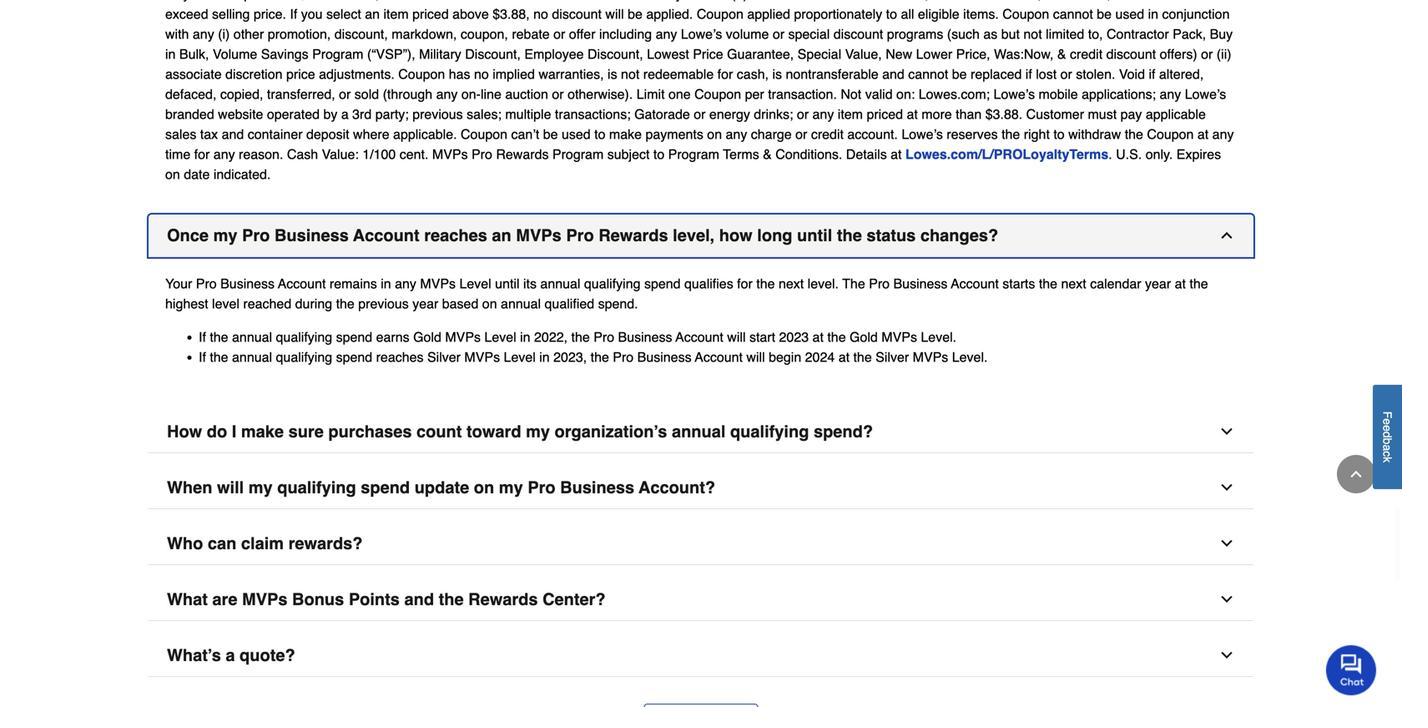 Task type: locate. For each thing, give the bounding box(es) containing it.
level left 2022,
[[485, 329, 517, 345]]

a up k
[[1381, 445, 1395, 451]]

when will my qualifying spend update on my pro business account?
[[167, 478, 716, 497]]

0 vertical spatial level
[[460, 276, 492, 291]]

purchases
[[328, 422, 412, 441]]

1 vertical spatial will
[[747, 349, 765, 365]]

chevron down image
[[1219, 479, 1236, 496], [1219, 535, 1236, 552]]

2 vertical spatial will
[[217, 478, 244, 497]]

can
[[208, 534, 237, 553]]

rewards inside button
[[468, 590, 538, 609]]

who
[[167, 534, 203, 553]]

on right the update
[[474, 478, 494, 497]]

0 vertical spatial will
[[727, 329, 746, 345]]

0 horizontal spatial gold
[[413, 329, 442, 345]]

business
[[275, 226, 349, 245], [221, 276, 275, 291], [894, 276, 948, 291], [618, 329, 672, 345], [638, 349, 692, 365], [560, 478, 635, 497]]

the inside button
[[837, 226, 862, 245]]

0 vertical spatial rewards
[[599, 226, 668, 245]]

1 vertical spatial chevron down image
[[1219, 591, 1236, 608]]

chevron down image for center?
[[1219, 591, 1236, 608]]

level down 2022,
[[504, 349, 536, 365]]

2 horizontal spatial at
[[1175, 276, 1186, 291]]

0 horizontal spatial silver
[[427, 349, 461, 365]]

1 vertical spatial on
[[482, 296, 497, 311]]

starts
[[1003, 276, 1036, 291]]

1 vertical spatial chevron down image
[[1219, 535, 1236, 552]]

how
[[719, 226, 753, 245]]

business up the reached
[[221, 276, 275, 291]]

reaches down earns
[[376, 349, 424, 365]]

account
[[353, 226, 420, 245], [278, 276, 326, 291], [951, 276, 999, 291], [676, 329, 724, 345], [695, 349, 743, 365]]

reaches left an
[[424, 226, 487, 245]]

0 vertical spatial chevron down image
[[1219, 479, 1236, 496]]

reaches
[[424, 226, 487, 245], [376, 349, 424, 365]]

1 horizontal spatial gold
[[850, 329, 878, 345]]

spend down previous
[[336, 349, 372, 365]]

on right based
[[482, 296, 497, 311]]

in
[[381, 276, 391, 291], [520, 329, 531, 345], [540, 349, 550, 365]]

silver right 2024
[[876, 349, 909, 365]]

previous
[[358, 296, 409, 311]]

only.
[[1146, 146, 1173, 162]]

1 if from the top
[[199, 329, 206, 345]]

level.
[[921, 329, 957, 345], [952, 349, 988, 365]]

toward
[[467, 422, 521, 441]]

will right when
[[217, 478, 244, 497]]

0 horizontal spatial will
[[217, 478, 244, 497]]

remains
[[330, 276, 377, 291]]

at up 2024
[[813, 329, 824, 345]]

lowes.com/l/proloyaltyterms
[[906, 146, 1109, 162]]

level
[[212, 296, 240, 311]]

chevron down image inside the how do i make sure purchases count toward my organization's annual qualifying spend? "button"
[[1219, 423, 1236, 440]]

annual
[[541, 276, 581, 291], [501, 296, 541, 311], [232, 329, 272, 345], [232, 349, 272, 365], [672, 422, 726, 441]]

0 horizontal spatial year
[[413, 296, 439, 311]]

indicated.
[[214, 166, 271, 182]]

chevron down image inside what's a quote? button
[[1219, 647, 1236, 664]]

3 chevron down image from the top
[[1219, 647, 1236, 664]]

1 horizontal spatial silver
[[876, 349, 909, 365]]

0 vertical spatial in
[[381, 276, 391, 291]]

at right the 'calendar'
[[1175, 276, 1186, 291]]

account inside button
[[353, 226, 420, 245]]

until right long
[[797, 226, 833, 245]]

gold down the
[[850, 329, 878, 345]]

0 horizontal spatial at
[[813, 329, 824, 345]]

mvps inside button
[[242, 590, 288, 609]]

1 vertical spatial until
[[495, 276, 520, 291]]

next left level.
[[779, 276, 804, 291]]

0 vertical spatial at
[[1175, 276, 1186, 291]]

chevron down image
[[1219, 423, 1236, 440], [1219, 591, 1236, 608], [1219, 647, 1236, 664]]

chevron down image for when will my qualifying spend update on my pro business account?
[[1219, 479, 1236, 496]]

1 vertical spatial in
[[520, 329, 531, 345]]

my inside the how do i make sure purchases count toward my organization's annual qualifying spend? "button"
[[526, 422, 550, 441]]

1 horizontal spatial next
[[1062, 276, 1087, 291]]

at
[[1175, 276, 1186, 291], [813, 329, 824, 345], [839, 349, 850, 365]]

0 vertical spatial a
[[1381, 445, 1395, 451]]

qualifying inside your pro business account remains in any mvps level until its annual qualifying spend qualifies for the next level. the pro business account starts the next calendar year at the highest level reached during the previous year based on annual qualified spend.
[[584, 276, 641, 291]]

0 vertical spatial reaches
[[424, 226, 487, 245]]

qualifying inside button
[[277, 478, 356, 497]]

bonus
[[292, 590, 344, 609]]

rewards left center?
[[468, 590, 538, 609]]

until
[[797, 226, 833, 245], [495, 276, 520, 291]]

until left "its"
[[495, 276, 520, 291]]

reaches inside button
[[424, 226, 487, 245]]

once my pro business account reaches an mvps pro rewards level, how long until the status changes? button
[[149, 214, 1254, 257]]

chat invite button image
[[1327, 645, 1378, 696]]

pro right your
[[196, 276, 217, 291]]

e
[[1381, 419, 1395, 425], [1381, 425, 1395, 432]]

spend inside button
[[361, 478, 410, 497]]

0 vertical spatial level.
[[921, 329, 957, 345]]

pro down how do i make sure purchases count toward my organization's annual qualifying spend?
[[528, 478, 556, 497]]

2 horizontal spatial will
[[747, 349, 765, 365]]

0 horizontal spatial rewards
[[468, 590, 538, 609]]

in left any
[[381, 276, 391, 291]]

1 chevron down image from the top
[[1219, 479, 1236, 496]]

how do i make sure purchases count toward my organization's annual qualifying spend?
[[167, 422, 873, 441]]

1 vertical spatial year
[[413, 296, 439, 311]]

my right toward on the bottom left of the page
[[526, 422, 550, 441]]

chevron down image inside when will my qualifying spend update on my pro business account? button
[[1219, 479, 1236, 496]]

my
[[213, 226, 238, 245], [526, 422, 550, 441], [249, 478, 273, 497], [499, 478, 523, 497]]

0 horizontal spatial next
[[779, 276, 804, 291]]

how
[[167, 422, 202, 441]]

pro up qualified
[[566, 226, 594, 245]]

level for in
[[485, 329, 517, 345]]

a right what's
[[226, 646, 235, 665]]

what are mvps bonus points and the rewards center?
[[167, 590, 606, 609]]

gold
[[413, 329, 442, 345], [850, 329, 878, 345]]

account down your pro business account remains in any mvps level until its annual qualifying spend qualifies for the next level. the pro business account starts the next calendar year at the highest level reached during the previous year based on annual qualified spend.
[[676, 329, 724, 345]]

do
[[207, 422, 227, 441]]

gold right earns
[[413, 329, 442, 345]]

level
[[460, 276, 492, 291], [485, 329, 517, 345], [504, 349, 536, 365]]

changes?
[[921, 226, 999, 245]]

1 vertical spatial reaches
[[376, 349, 424, 365]]

until inside your pro business account remains in any mvps level until its annual qualifying spend qualifies for the next level. the pro business account starts the next calendar year at the highest level reached during the previous year based on annual qualified spend.
[[495, 276, 520, 291]]

e up d at right
[[1381, 419, 1395, 425]]

1 vertical spatial if
[[199, 349, 206, 365]]

1 vertical spatial level
[[485, 329, 517, 345]]

when will my qualifying spend update on my pro business account? button
[[149, 466, 1254, 509]]

level.
[[808, 276, 839, 291]]

0 horizontal spatial until
[[495, 276, 520, 291]]

in down 2022,
[[540, 349, 550, 365]]

mvps inside your pro business account remains in any mvps level until its annual qualifying spend qualifies for the next level. the pro business account starts the next calendar year at the highest level reached during the previous year based on annual qualified spend.
[[420, 276, 456, 291]]

1 chevron down image from the top
[[1219, 423, 1236, 440]]

spend left the qualifies
[[644, 276, 681, 291]]

update
[[415, 478, 469, 497]]

how do i make sure purchases count toward my organization's annual qualifying spend? button
[[149, 411, 1254, 453]]

2 chevron down image from the top
[[1219, 535, 1236, 552]]

silver down based
[[427, 349, 461, 365]]

will down start
[[747, 349, 765, 365]]

1 e from the top
[[1381, 419, 1395, 425]]

0 vertical spatial until
[[797, 226, 833, 245]]

mvps
[[516, 226, 562, 245], [420, 276, 456, 291], [445, 329, 481, 345], [882, 329, 918, 345], [465, 349, 500, 365], [913, 349, 949, 365], [242, 590, 288, 609]]

will inside button
[[217, 478, 244, 497]]

my inside once my pro business account reaches an mvps pro rewards level, how long until the status changes? button
[[213, 226, 238, 245]]

2 vertical spatial in
[[540, 349, 550, 365]]

business down your pro business account remains in any mvps level until its annual qualifying spend qualifies for the next level. the pro business account starts the next calendar year at the highest level reached during the previous year based on annual qualified spend.
[[638, 349, 692, 365]]

2 vertical spatial chevron down image
[[1219, 647, 1236, 664]]

0 vertical spatial chevron down image
[[1219, 423, 1236, 440]]

next
[[779, 276, 804, 291], [1062, 276, 1087, 291]]

account up any
[[353, 226, 420, 245]]

year down any
[[413, 296, 439, 311]]

1 vertical spatial a
[[226, 646, 235, 665]]

1 horizontal spatial will
[[727, 329, 746, 345]]

on
[[165, 166, 180, 182], [482, 296, 497, 311], [474, 478, 494, 497]]

pro inside when will my qualifying spend update on my pro business account? button
[[528, 478, 556, 497]]

pro down spend.
[[594, 329, 615, 345]]

any
[[395, 276, 417, 291]]

account?
[[639, 478, 716, 497]]

1 horizontal spatial at
[[839, 349, 850, 365]]

highest
[[165, 296, 208, 311]]

year right the 'calendar'
[[1145, 276, 1171, 291]]

a inside 'button'
[[1381, 445, 1395, 451]]

at right 2024
[[839, 349, 850, 365]]

business down organization's
[[560, 478, 635, 497]]

next left the 'calendar'
[[1062, 276, 1087, 291]]

1 horizontal spatial until
[[797, 226, 833, 245]]

chevron down image for who can claim rewards?
[[1219, 535, 1236, 552]]

0 vertical spatial on
[[165, 166, 180, 182]]

my right once
[[213, 226, 238, 245]]

e up b
[[1381, 425, 1395, 432]]

chevron down image inside what are mvps bonus points and the rewards center? button
[[1219, 591, 1236, 608]]

2 e from the top
[[1381, 425, 1395, 432]]

level inside your pro business account remains in any mvps level until its annual qualifying spend qualifies for the next level. the pro business account starts the next calendar year at the highest level reached during the previous year based on annual qualified spend.
[[460, 276, 492, 291]]

will left start
[[727, 329, 746, 345]]

rewards
[[599, 226, 668, 245], [468, 590, 538, 609]]

0 horizontal spatial in
[[381, 276, 391, 291]]

spend
[[644, 276, 681, 291], [336, 329, 372, 345], [336, 349, 372, 365], [361, 478, 410, 497]]

f e e d b a c k button
[[1373, 385, 1403, 489]]

level,
[[673, 226, 715, 245]]

until inside button
[[797, 226, 833, 245]]

mvps inside button
[[516, 226, 562, 245]]

1 vertical spatial at
[[813, 329, 824, 345]]

1 horizontal spatial a
[[1381, 445, 1395, 451]]

on left date
[[165, 166, 180, 182]]

level up based
[[460, 276, 492, 291]]

in left 2022,
[[520, 329, 531, 345]]

chevron down image inside who can claim rewards? button
[[1219, 535, 1236, 552]]

pro
[[242, 226, 270, 245], [566, 226, 594, 245], [196, 276, 217, 291], [869, 276, 890, 291], [594, 329, 615, 345], [613, 349, 634, 365], [528, 478, 556, 497]]

0 vertical spatial if
[[199, 329, 206, 345]]

i
[[232, 422, 237, 441]]

2 vertical spatial on
[[474, 478, 494, 497]]

year
[[1145, 276, 1171, 291], [413, 296, 439, 311]]

business down status
[[894, 276, 948, 291]]

2 chevron down image from the top
[[1219, 591, 1236, 608]]

1 horizontal spatial rewards
[[599, 226, 668, 245]]

2023,
[[554, 349, 587, 365]]

what's
[[167, 646, 221, 665]]

spend.
[[598, 296, 638, 311]]

silver
[[427, 349, 461, 365], [876, 349, 909, 365]]

rewards?
[[289, 534, 363, 553]]

rewards left level,
[[599, 226, 668, 245]]

the
[[837, 226, 862, 245], [757, 276, 775, 291], [1039, 276, 1058, 291], [1190, 276, 1209, 291], [336, 296, 355, 311], [210, 329, 228, 345], [571, 329, 590, 345], [828, 329, 846, 345], [210, 349, 228, 365], [591, 349, 609, 365], [854, 349, 872, 365], [439, 590, 464, 609]]

1 horizontal spatial year
[[1145, 276, 1171, 291]]

0 horizontal spatial reaches
[[376, 349, 424, 365]]

1 next from the left
[[779, 276, 804, 291]]

business up remains
[[275, 226, 349, 245]]

spend left the update
[[361, 478, 410, 497]]

chevron down image for my
[[1219, 423, 1236, 440]]

0 horizontal spatial a
[[226, 646, 235, 665]]

spend inside your pro business account remains in any mvps level until its annual qualifying spend qualifies for the next level. the pro business account starts the next calendar year at the highest level reached during the previous year based on annual qualified spend.
[[644, 276, 681, 291]]

1 vertical spatial rewards
[[468, 590, 538, 609]]

a
[[1381, 445, 1395, 451], [226, 646, 235, 665]]

at inside your pro business account remains in any mvps level until its annual qualifying spend qualifies for the next level. the pro business account starts the next calendar year at the highest level reached during the previous year based on annual qualified spend.
[[1175, 276, 1186, 291]]

1 horizontal spatial reaches
[[424, 226, 487, 245]]

business down spend.
[[618, 329, 672, 345]]

and
[[404, 590, 434, 609]]

if
[[199, 329, 206, 345], [199, 349, 206, 365]]



Task type: vqa. For each thing, say whether or not it's contained in the screenshot.
windows Link
no



Task type: describe. For each thing, give the bounding box(es) containing it.
account left starts
[[951, 276, 999, 291]]

who can claim rewards? button
[[149, 522, 1254, 565]]

2 silver from the left
[[876, 349, 909, 365]]

if the annual qualifying spend earns gold mvps level in 2022, the pro business account will start 2023 at the gold mvps level. if the annual qualifying spend reaches silver mvps level in 2023, the pro business account will begin 2024 at the silver mvps level.
[[199, 329, 988, 365]]

0 vertical spatial year
[[1145, 276, 1171, 291]]

center?
[[543, 590, 606, 609]]

on inside button
[[474, 478, 494, 497]]

start
[[750, 329, 776, 345]]

begin
[[769, 349, 802, 365]]

when
[[167, 478, 212, 497]]

d
[[1381, 432, 1395, 438]]

lowes.com/l/proloyaltyterms link
[[906, 146, 1109, 162]]

1 horizontal spatial in
[[520, 329, 531, 345]]

. u.s. only. expires on date indicated.
[[165, 146, 1222, 182]]

level for until
[[460, 276, 492, 291]]

what's a quote?
[[167, 646, 295, 665]]

organization's
[[555, 422, 667, 441]]

make
[[241, 422, 284, 441]]

pro right the
[[869, 276, 890, 291]]

2 vertical spatial level
[[504, 349, 536, 365]]

2 vertical spatial at
[[839, 349, 850, 365]]

spend?
[[814, 422, 873, 441]]

c
[[1381, 451, 1395, 457]]

scroll to top element
[[1337, 455, 1376, 493]]

status
[[867, 226, 916, 245]]

once my pro business account reaches an mvps pro rewards level, how long until the status changes?
[[167, 226, 999, 245]]

reaches inside "if the annual qualifying spend earns gold mvps level in 2022, the pro business account will start 2023 at the gold mvps level. if the annual qualifying spend reaches silver mvps level in 2023, the pro business account will begin 2024 at the silver mvps level."
[[376, 349, 424, 365]]

what
[[167, 590, 208, 609]]

2024
[[805, 349, 835, 365]]

a inside button
[[226, 646, 235, 665]]

1 gold from the left
[[413, 329, 442, 345]]

2 horizontal spatial in
[[540, 349, 550, 365]]

1 silver from the left
[[427, 349, 461, 365]]

.
[[1109, 146, 1113, 162]]

your pro business account remains in any mvps level until its annual qualifying spend qualifies for the next level. the pro business account starts the next calendar year at the highest level reached during the previous year based on annual qualified spend.
[[165, 276, 1209, 311]]

u.s.
[[1116, 146, 1142, 162]]

the
[[843, 276, 866, 291]]

qualifying inside "button"
[[730, 422, 809, 441]]

count
[[417, 422, 462, 441]]

once
[[167, 226, 209, 245]]

2 gold from the left
[[850, 329, 878, 345]]

an
[[492, 226, 512, 245]]

chevron up image
[[1348, 466, 1365, 483]]

f e e d b a c k
[[1381, 412, 1395, 463]]

your
[[165, 276, 192, 291]]

2022,
[[534, 329, 568, 345]]

who can claim rewards?
[[167, 534, 363, 553]]

on inside . u.s. only. expires on date indicated.
[[165, 166, 180, 182]]

during
[[295, 296, 332, 311]]

are
[[212, 590, 238, 609]]

pro down indicated.
[[242, 226, 270, 245]]

based
[[442, 296, 479, 311]]

what are mvps bonus points and the rewards center? button
[[149, 578, 1254, 621]]

2 if from the top
[[199, 349, 206, 365]]

date
[[184, 166, 210, 182]]

k
[[1381, 457, 1395, 463]]

long
[[757, 226, 793, 245]]

rewards inside button
[[599, 226, 668, 245]]

qualified
[[545, 296, 595, 311]]

f
[[1381, 412, 1395, 419]]

in inside your pro business account remains in any mvps level until its annual qualifying spend qualifies for the next level. the pro business account starts the next calendar year at the highest level reached during the previous year based on annual qualified spend.
[[381, 276, 391, 291]]

chevron up image
[[1219, 227, 1236, 244]]

its
[[523, 276, 537, 291]]

points
[[349, 590, 400, 609]]

1 vertical spatial level.
[[952, 349, 988, 365]]

quote?
[[240, 646, 295, 665]]

annual inside "button"
[[672, 422, 726, 441]]

b
[[1381, 438, 1395, 445]]

earns
[[376, 329, 410, 345]]

reached
[[243, 296, 292, 311]]

my down make
[[249, 478, 273, 497]]

the inside button
[[439, 590, 464, 609]]

account left begin
[[695, 349, 743, 365]]

account up during
[[278, 276, 326, 291]]

spend left earns
[[336, 329, 372, 345]]

expires
[[1177, 146, 1222, 162]]

calendar
[[1091, 276, 1142, 291]]

for
[[737, 276, 753, 291]]

2023
[[779, 329, 809, 345]]

my down how do i make sure purchases count toward my organization's annual qualifying spend?
[[499, 478, 523, 497]]

what's a quote? button
[[149, 634, 1254, 677]]

claim
[[241, 534, 284, 553]]

qualifies
[[685, 276, 734, 291]]

on inside your pro business account remains in any mvps level until its annual qualifying spend qualifies for the next level. the pro business account starts the next calendar year at the highest level reached during the previous year based on annual qualified spend.
[[482, 296, 497, 311]]

2 next from the left
[[1062, 276, 1087, 291]]

sure
[[289, 422, 324, 441]]

pro right the 2023,
[[613, 349, 634, 365]]



